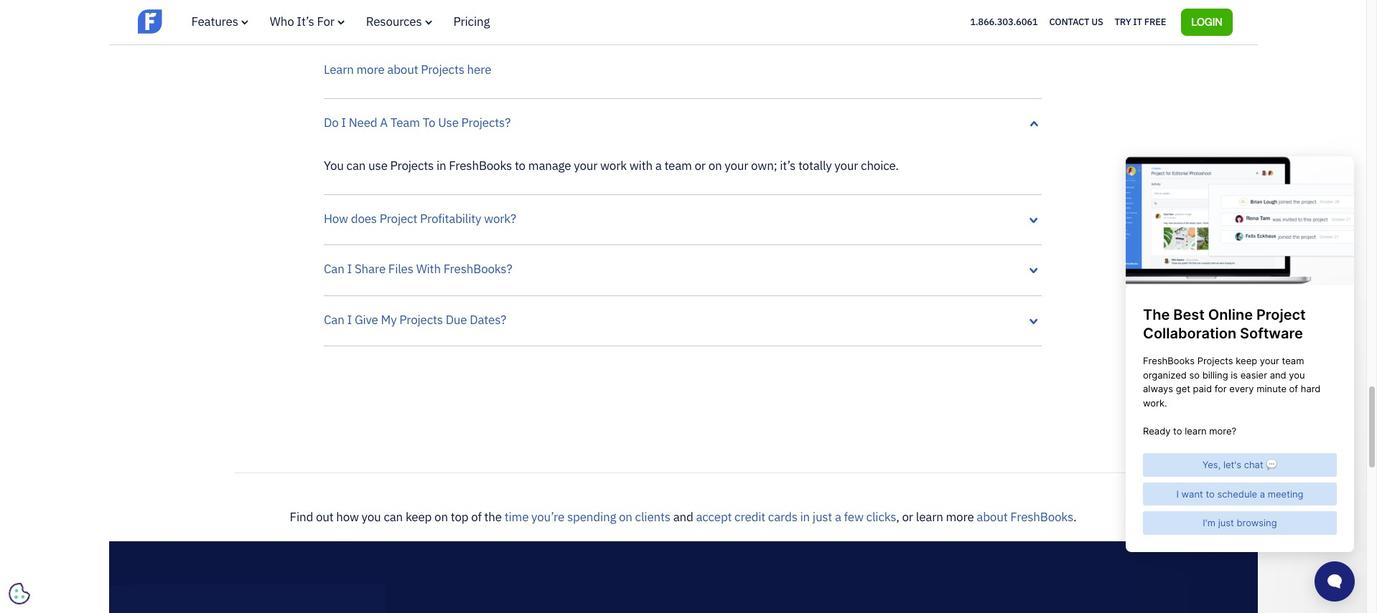 Task type: describe. For each thing, give the bounding box(es) containing it.
login
[[1191, 15, 1222, 28]]

can for can i give my projects due dates?
[[324, 312, 344, 328]]

1 horizontal spatial team
[[645, 0, 674, 5]]

way
[[429, 0, 451, 5]]

do
[[324, 115, 339, 131]]

resources
[[366, 14, 422, 29]]

collaborate
[[467, 0, 527, 5]]

a down beyond on the left top
[[535, 28, 541, 44]]

2 horizontal spatial on
[[708, 158, 722, 174]]

does
[[351, 211, 377, 227]]

1.866.303.6061 link
[[970, 16, 1038, 28]]

and right from
[[812, 9, 832, 25]]

own;
[[751, 158, 777, 174]]

choice.
[[861, 158, 899, 174]]

login link
[[1181, 8, 1232, 36]]

i for give
[[347, 312, 352, 328]]

can inside projects are a great way to collaborate with clients and your team members inside your freshbooks account. it's also helpful for communicating with your clients beyond invoices. you can review all time tracked from you and your team members and see all invoices and expenses associated with a specific project.
[[617, 9, 636, 25]]

my
[[381, 312, 397, 328]]

it's
[[780, 158, 796, 174]]

clients
[[635, 510, 670, 526]]

a
[[380, 115, 388, 131]]

great
[[399, 0, 427, 5]]

top
[[451, 510, 468, 526]]

review
[[639, 9, 674, 25]]

can for can i share files with freshbooks?
[[324, 262, 344, 277]]

1 horizontal spatial on
[[619, 510, 632, 526]]

to
[[423, 115, 435, 131]]

1 vertical spatial can
[[346, 158, 366, 174]]

and up project.
[[595, 0, 616, 5]]

few
[[844, 510, 864, 526]]

find
[[290, 510, 313, 526]]

work
[[600, 158, 627, 174]]

1 horizontal spatial to
[[515, 158, 525, 174]]

freshbooks?
[[443, 262, 512, 277]]

team
[[664, 158, 692, 174]]

0 horizontal spatial members
[[677, 0, 727, 5]]

inside
[[730, 0, 762, 5]]

time you're spending on clients link
[[504, 510, 670, 526]]

associated
[[449, 28, 506, 44]]

how does project profitability work?
[[324, 211, 516, 227]]

0 horizontal spatial in
[[437, 158, 446, 174]]

and down communicating
[[372, 28, 392, 44]]

us
[[1091, 16, 1103, 28]]

profitability
[[420, 211, 481, 227]]

pricing link
[[453, 14, 490, 29]]

accept
[[696, 510, 732, 526]]

try
[[1115, 16, 1131, 28]]

projects are a great way to collaborate with clients and your team members inside your freshbooks account. it's also helpful for communicating with your clients beyond invoices. you can review all time tracked from you and your team members and see all invoices and expenses associated with a specific project.
[[324, 0, 1005, 44]]

free
[[1144, 16, 1166, 28]]

you inside projects are a great way to collaborate with clients and your team members inside your freshbooks account. it's also helpful for communicating with your clients beyond invoices. you can review all time tracked from you and your team members and see all invoices and expenses associated with a specific project.
[[790, 9, 810, 25]]

it's inside projects are a great way to collaborate with clients and your team members inside your freshbooks account. it's also helpful for communicating with your clients beyond invoices. you can review all time tracked from you and your team members and see all invoices and expenses associated with a specific project.
[[905, 0, 923, 5]]

a left the few
[[835, 510, 841, 526]]

manage
[[528, 158, 571, 174]]

freshbooks logo image
[[137, 8, 249, 35]]

1 vertical spatial it's
[[297, 14, 314, 29]]

features link
[[191, 14, 248, 29]]

accept credit cards in just a few clicks link
[[696, 510, 896, 526]]

use
[[438, 115, 459, 131]]

try it free
[[1115, 16, 1166, 28]]

.
[[1073, 510, 1076, 526]]

use
[[368, 158, 388, 174]]

2 all from the left
[[992, 9, 1004, 25]]

for
[[317, 14, 334, 29]]

and right clients
[[673, 510, 693, 526]]

projects right use
[[390, 158, 434, 174]]

account.
[[857, 0, 903, 5]]

your right totally
[[834, 158, 858, 174]]

0 vertical spatial about
[[387, 62, 418, 78]]

out
[[316, 510, 333, 526]]

just
[[813, 510, 832, 526]]

how
[[324, 211, 348, 227]]

invoices.
[[543, 9, 592, 25]]

you can use projects in freshbooks to manage your work with a team or on your own; it's totally your choice.
[[324, 158, 899, 174]]

credit
[[735, 510, 765, 526]]

who it's for
[[270, 14, 334, 29]]

how
[[336, 510, 359, 526]]

0 horizontal spatial time
[[504, 510, 529, 526]]

it
[[1133, 16, 1142, 28]]

with
[[416, 262, 441, 277]]



Task type: locate. For each thing, give the bounding box(es) containing it.
to left manage on the left
[[515, 158, 525, 174]]

2 vertical spatial freshbooks
[[1010, 510, 1073, 526]]

0 vertical spatial in
[[437, 158, 446, 174]]

cookie preferences image
[[9, 584, 30, 605]]

on left top
[[434, 510, 448, 526]]

a left the team
[[655, 158, 662, 174]]

on left clients
[[619, 510, 632, 526]]

0 horizontal spatial all
[[677, 9, 690, 25]]

freshbooks inside projects are a great way to collaborate with clients and your team members inside your freshbooks account. it's also helpful for communicating with your clients beyond invoices. you can review all time tracked from you and your team members and see all invoices and expenses associated with a specific project.
[[791, 0, 854, 5]]

features
[[191, 14, 238, 29]]

it's left also
[[905, 0, 923, 5]]

to inside projects are a great way to collaborate with clients and your team members inside your freshbooks account. it's also helpful for communicating with your clients beyond invoices. you can review all time tracked from you and your team members and see all invoices and expenses associated with a specific project.
[[454, 0, 464, 5]]

i left give
[[347, 312, 352, 328]]

i for need
[[341, 115, 346, 131]]

contact us link
[[1049, 13, 1103, 31]]

it's left for
[[297, 14, 314, 29]]

spending
[[567, 510, 616, 526]]

you up project.
[[594, 9, 614, 25]]

with right work
[[629, 158, 653, 174]]

to
[[454, 0, 464, 5], [515, 158, 525, 174]]

project.
[[587, 28, 628, 44]]

1 vertical spatial to
[[515, 158, 525, 174]]

can left keep
[[384, 510, 403, 526]]

1 vertical spatial team
[[862, 9, 891, 25]]

who
[[270, 14, 294, 29]]

0 horizontal spatial clients
[[461, 9, 498, 25]]

1 horizontal spatial about
[[977, 510, 1008, 526]]

share
[[355, 262, 386, 277]]

in left the just
[[800, 510, 810, 526]]

from
[[762, 9, 788, 25]]

here
[[467, 62, 491, 78]]

1 horizontal spatial freshbooks
[[791, 0, 854, 5]]

your up from
[[765, 0, 788, 5]]

0 vertical spatial to
[[454, 0, 464, 5]]

time inside projects are a great way to collaborate with clients and your team members inside your freshbooks account. it's also helpful for communicating with your clients beyond invoices. you can review all time tracked from you and your team members and see all invoices and expenses associated with a specific project.
[[692, 9, 716, 25]]

time right the
[[504, 510, 529, 526]]

learn
[[916, 510, 943, 526]]

you're
[[531, 510, 564, 526]]

on right the team
[[708, 158, 722, 174]]

1 vertical spatial in
[[800, 510, 810, 526]]

can left share
[[324, 262, 344, 277]]

0 vertical spatial members
[[677, 0, 727, 5]]

1 vertical spatial about
[[977, 510, 1008, 526]]

give
[[355, 312, 378, 328]]

time left tracked
[[692, 9, 716, 25]]

1 horizontal spatial clients
[[556, 0, 593, 5]]

to right way
[[454, 0, 464, 5]]

can i share files with freshbooks?
[[324, 262, 512, 277]]

0 horizontal spatial on
[[434, 510, 448, 526]]

members up tracked
[[677, 0, 727, 5]]

for
[[990, 0, 1005, 5]]

can
[[617, 9, 636, 25], [346, 158, 366, 174], [384, 510, 403, 526]]

2 horizontal spatial freshbooks
[[1010, 510, 1073, 526]]

1 can from the top
[[324, 262, 344, 277]]

1 horizontal spatial all
[[992, 9, 1004, 25]]

you right how
[[362, 510, 381, 526]]

projects
[[324, 0, 367, 5], [421, 62, 464, 78], [390, 158, 434, 174], [399, 312, 443, 328]]

you right from
[[790, 9, 810, 25]]

the
[[484, 510, 502, 526]]

and down helpful
[[947, 9, 967, 25]]

learn
[[324, 62, 354, 78]]

pricing
[[453, 14, 490, 29]]

about right learn
[[977, 510, 1008, 526]]

1 vertical spatial clients
[[461, 9, 498, 25]]

dates?
[[470, 312, 506, 328]]

your down way
[[435, 9, 459, 25]]

see
[[970, 9, 989, 25]]

specific
[[544, 28, 585, 44]]

a
[[390, 0, 396, 5], [535, 28, 541, 44], [655, 158, 662, 174], [835, 510, 841, 526]]

0 vertical spatial can
[[324, 262, 344, 277]]

1 horizontal spatial members
[[894, 9, 944, 25]]

1 vertical spatial i
[[347, 262, 352, 277]]

0 horizontal spatial or
[[695, 158, 706, 174]]

a right are
[[390, 0, 396, 5]]

1 horizontal spatial or
[[902, 510, 913, 526]]

resources link
[[366, 14, 432, 29]]

about down expenses
[[387, 62, 418, 78]]

0 horizontal spatial freshbooks
[[449, 158, 512, 174]]

you down do
[[324, 158, 344, 174]]

clicks
[[866, 510, 896, 526]]

2 can from the top
[[324, 312, 344, 328]]

or right the team
[[695, 158, 706, 174]]

who it's for link
[[270, 14, 344, 29]]

1 horizontal spatial in
[[800, 510, 810, 526]]

clients
[[556, 0, 593, 5], [461, 9, 498, 25]]

1 horizontal spatial it's
[[905, 0, 923, 5]]

projects up communicating
[[324, 0, 367, 5]]

i for share
[[347, 262, 352, 277]]

can up project.
[[617, 9, 636, 25]]

0 horizontal spatial you
[[324, 158, 344, 174]]

more right learn
[[946, 510, 974, 526]]

with down beyond on the left top
[[509, 28, 532, 44]]

you
[[594, 9, 614, 25], [324, 158, 344, 174]]

cards
[[768, 510, 797, 526]]

more right 'learn'
[[356, 62, 384, 78]]

with down great
[[409, 9, 432, 25]]

0 vertical spatial you
[[594, 9, 614, 25]]

1 horizontal spatial you
[[790, 9, 810, 25]]

your left own;
[[725, 158, 748, 174]]

learn more about projects here link
[[324, 62, 491, 78]]

your up the review
[[618, 0, 642, 5]]

1 horizontal spatial you
[[594, 9, 614, 25]]

about freshbooks link
[[977, 510, 1073, 526]]

contact us
[[1049, 16, 1103, 28]]

or right ,
[[902, 510, 913, 526]]

clients up the invoices.
[[556, 0, 593, 5]]

members down also
[[894, 9, 944, 25]]

you
[[790, 9, 810, 25], [362, 510, 381, 526]]

do i need a team to use projects?
[[324, 115, 511, 131]]

try it free link
[[1115, 13, 1166, 31]]

0 vertical spatial clients
[[556, 0, 593, 5]]

1 all from the left
[[677, 9, 690, 25]]

files
[[388, 262, 413, 277]]

0 vertical spatial it's
[[905, 0, 923, 5]]

1 vertical spatial time
[[504, 510, 529, 526]]

with
[[530, 0, 553, 5], [409, 9, 432, 25], [509, 28, 532, 44], [629, 158, 653, 174]]

0 vertical spatial you
[[790, 9, 810, 25]]

your
[[618, 0, 642, 5], [765, 0, 788, 5], [435, 9, 459, 25], [835, 9, 859, 25], [574, 158, 598, 174], [725, 158, 748, 174], [834, 158, 858, 174]]

with up beyond on the left top
[[530, 0, 553, 5]]

your left work
[[574, 158, 598, 174]]

it's
[[905, 0, 923, 5], [297, 14, 314, 29]]

0 horizontal spatial to
[[454, 0, 464, 5]]

freshbooks
[[791, 0, 854, 5], [449, 158, 512, 174], [1010, 510, 1073, 526]]

project
[[380, 211, 417, 227]]

1 horizontal spatial can
[[384, 510, 403, 526]]

in
[[437, 158, 446, 174], [800, 510, 810, 526]]

all right the review
[[677, 9, 690, 25]]

0 horizontal spatial team
[[390, 115, 420, 131]]

0 vertical spatial i
[[341, 115, 346, 131]]

projects inside projects are a great way to collaborate with clients and your team members inside your freshbooks account. it's also helpful for communicating with your clients beyond invoices. you can review all time tracked from you and your team members and see all invoices and expenses associated with a specific project.
[[324, 0, 367, 5]]

1 vertical spatial you
[[324, 158, 344, 174]]

0 vertical spatial time
[[692, 9, 716, 25]]

communicating
[[324, 9, 406, 25]]

keep
[[406, 510, 432, 526]]

1 vertical spatial or
[[902, 510, 913, 526]]

and
[[595, 0, 616, 5], [812, 9, 832, 25], [947, 9, 967, 25], [372, 28, 392, 44], [673, 510, 693, 526]]

1.866.303.6061
[[970, 16, 1038, 28]]

projects left the here at top left
[[421, 62, 464, 78]]

1 vertical spatial members
[[894, 9, 944, 25]]

projects?
[[461, 115, 511, 131]]

all
[[677, 9, 690, 25], [992, 9, 1004, 25]]

expenses
[[394, 28, 446, 44]]

2 horizontal spatial team
[[862, 9, 891, 25]]

are
[[370, 0, 387, 5]]

0 horizontal spatial more
[[356, 62, 384, 78]]

beyond
[[501, 9, 541, 25]]

i
[[341, 115, 346, 131], [347, 262, 352, 277], [347, 312, 352, 328]]

0 horizontal spatial you
[[362, 510, 381, 526]]

you inside projects are a great way to collaborate with clients and your team members inside your freshbooks account. it's also helpful for communicating with your clients beyond invoices. you can review all time tracked from you and your team members and see all invoices and expenses associated with a specific project.
[[594, 9, 614, 25]]

learn more about projects here
[[324, 62, 491, 78]]

i right do
[[341, 115, 346, 131]]

0 vertical spatial can
[[617, 9, 636, 25]]

in down use
[[437, 158, 446, 174]]

0 vertical spatial team
[[645, 0, 674, 5]]

more
[[356, 62, 384, 78], [946, 510, 974, 526]]

clients up associated
[[461, 9, 498, 25]]

all down for
[[992, 9, 1004, 25]]

need
[[349, 115, 377, 131]]

2 vertical spatial can
[[384, 510, 403, 526]]

team down the account.
[[862, 9, 891, 25]]

1 vertical spatial more
[[946, 510, 974, 526]]

can left give
[[324, 312, 344, 328]]

helpful
[[950, 0, 988, 5]]

can i give my projects due dates?
[[324, 312, 506, 328]]

2 vertical spatial team
[[390, 115, 420, 131]]

tracked
[[719, 9, 760, 25]]

find out how you can keep on top of the time you're spending on clients and accept credit cards in just a few clicks , or learn more about freshbooks .
[[290, 510, 1076, 526]]

or
[[695, 158, 706, 174], [902, 510, 913, 526]]

0 horizontal spatial can
[[346, 158, 366, 174]]

invoices
[[324, 28, 369, 44]]

of
[[471, 510, 482, 526]]

totally
[[798, 158, 832, 174]]

cookie consent banner dialog
[[11, 437, 226, 603]]

team up the review
[[645, 0, 674, 5]]

1 vertical spatial you
[[362, 510, 381, 526]]

due
[[446, 312, 467, 328]]

1 vertical spatial freshbooks
[[449, 158, 512, 174]]

0 vertical spatial more
[[356, 62, 384, 78]]

projects right my
[[399, 312, 443, 328]]

2 vertical spatial i
[[347, 312, 352, 328]]

0 vertical spatial or
[[695, 158, 706, 174]]

team right a
[[390, 115, 420, 131]]

i left share
[[347, 262, 352, 277]]

1 horizontal spatial more
[[946, 510, 974, 526]]

work?
[[484, 211, 516, 227]]

0 horizontal spatial about
[[387, 62, 418, 78]]

contact
[[1049, 16, 1089, 28]]

,
[[896, 510, 899, 526]]

1 vertical spatial can
[[324, 312, 344, 328]]

also
[[926, 0, 948, 5]]

1 horizontal spatial time
[[692, 9, 716, 25]]

2 horizontal spatial can
[[617, 9, 636, 25]]

0 horizontal spatial it's
[[297, 14, 314, 29]]

0 vertical spatial freshbooks
[[791, 0, 854, 5]]

can left use
[[346, 158, 366, 174]]

your down the account.
[[835, 9, 859, 25]]



Task type: vqa. For each thing, say whether or not it's contained in the screenshot.
accept at the right of page
yes



